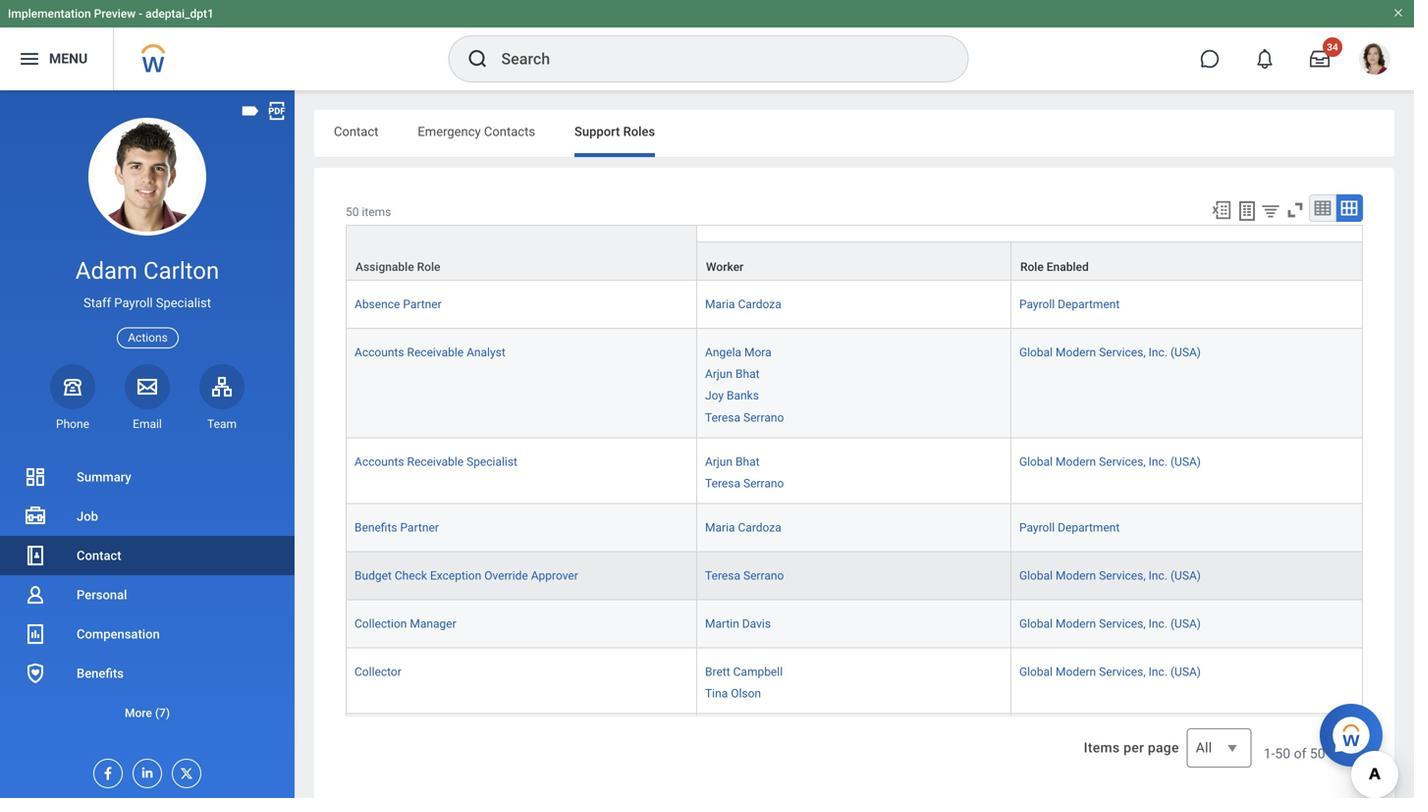 Task type: vqa. For each thing, say whether or not it's contained in the screenshot.


Task type: locate. For each thing, give the bounding box(es) containing it.
accounts receivable analyst
[[355, 346, 506, 360]]

0 vertical spatial department
[[1058, 298, 1120, 311]]

adam carlton
[[75, 257, 219, 285]]

2 (usa) from the top
[[1171, 455, 1201, 469]]

maria cardoza down the worker
[[705, 298, 782, 311]]

expand table image
[[1340, 198, 1359, 218]]

2 role from the left
[[1021, 260, 1044, 274]]

specialist for staff payroll specialist
[[156, 296, 211, 311]]

0 vertical spatial bhat
[[736, 368, 760, 381]]

9 row from the top
[[346, 715, 1363, 763]]

5 inc. from the top
[[1149, 666, 1168, 679]]

1 receivable from the top
[[407, 346, 464, 360]]

1 global modern services, inc. (usa) from the top
[[1020, 346, 1201, 360]]

approver
[[531, 569, 578, 583]]

phone adam carlton element
[[50, 416, 95, 432]]

1 vertical spatial partner
[[400, 521, 439, 535]]

1 maria cardoza from the top
[[705, 298, 782, 311]]

benefits inside 'list'
[[77, 666, 124, 681]]

contacts
[[484, 124, 535, 139]]

bhat
[[736, 368, 760, 381], [736, 455, 760, 469]]

list
[[0, 458, 295, 733]]

0 vertical spatial accounts
[[355, 346, 404, 360]]

2 global modern services, inc. (usa) link from the top
[[1020, 451, 1201, 469]]

2 cell from the left
[[697, 715, 1012, 763]]

2 receivable from the top
[[407, 455, 464, 469]]

0 vertical spatial benefits
[[355, 521, 397, 535]]

1 department from the top
[[1058, 298, 1120, 311]]

2 row from the top
[[346, 281, 1363, 329]]

manager
[[410, 617, 456, 631]]

absence partner link
[[355, 294, 442, 311]]

cardoza for absence partner
[[738, 298, 782, 311]]

view printable version (pdf) image
[[266, 100, 288, 122]]

global modern services, inc. (usa) for angela mora
[[1020, 346, 1201, 360]]

1 cell from the left
[[346, 715, 697, 763]]

implementation
[[8, 7, 91, 21]]

email button
[[125, 364, 170, 432]]

1 horizontal spatial benefits
[[355, 521, 397, 535]]

1 horizontal spatial items
[[1329, 746, 1363, 762]]

1 vertical spatial teresa
[[705, 477, 741, 491]]

maria for benefits partner
[[705, 521, 735, 535]]

6 row from the top
[[346, 553, 1363, 601]]

1 vertical spatial contact
[[77, 549, 121, 563]]

row containing collection manager
[[346, 601, 1363, 649]]

accounts up benefits partner link
[[355, 455, 404, 469]]

4 global modern services, inc. (usa) from the top
[[1020, 617, 1201, 631]]

0 vertical spatial arjun bhat
[[705, 368, 760, 381]]

2 maria cardoza from the top
[[705, 521, 782, 535]]

1 teresa serrano link from the top
[[705, 407, 784, 425]]

contact
[[334, 124, 379, 139], [77, 549, 121, 563]]

bhat down banks
[[736, 455, 760, 469]]

collector link
[[355, 662, 402, 679]]

arjun bhat link down angela mora
[[705, 364, 760, 381]]

50
[[346, 205, 359, 219], [1275, 746, 1291, 762], [1310, 746, 1326, 762]]

compensation link
[[0, 615, 295, 654]]

1 vertical spatial payroll department
[[1020, 521, 1120, 535]]

benefits up budget
[[355, 521, 397, 535]]

budget check exception override approver link
[[355, 565, 578, 583]]

global modern services, inc. (usa)
[[1020, 346, 1201, 360], [1020, 455, 1201, 469], [1020, 569, 1201, 583], [1020, 617, 1201, 631], [1020, 666, 1201, 679]]

specialist for accounts receivable specialist
[[467, 455, 518, 469]]

1 vertical spatial department
[[1058, 521, 1120, 535]]

collection manager
[[355, 617, 456, 631]]

5 services, from the top
[[1099, 666, 1146, 679]]

1 arjun bhat from the top
[[705, 368, 760, 381]]

3 modern from the top
[[1056, 569, 1096, 583]]

3 items selected list from the top
[[705, 662, 814, 702]]

mora
[[745, 346, 772, 360]]

2 accounts from the top
[[355, 455, 404, 469]]

contact up 50 items
[[334, 124, 379, 139]]

1 items selected list from the top
[[705, 342, 816, 426]]

2 department from the top
[[1058, 521, 1120, 535]]

(usa) for mora
[[1171, 346, 1201, 360]]

1 vertical spatial specialist
[[467, 455, 518, 469]]

0 vertical spatial payroll department link
[[1020, 294, 1120, 311]]

benefits link
[[0, 654, 295, 693]]

1 vertical spatial cardoza
[[738, 521, 782, 535]]

partner for benefits partner
[[400, 521, 439, 535]]

brett campbell link
[[705, 662, 783, 679]]

joy banks link
[[705, 385, 759, 403]]

absence partner
[[355, 298, 442, 311]]

1 maria cardoza link from the top
[[705, 294, 782, 311]]

maria down the worker
[[705, 298, 735, 311]]

50 left the of
[[1275, 746, 1291, 762]]

5 global modern services, inc. (usa) link from the top
[[1020, 662, 1201, 679]]

arjun up the joy
[[705, 368, 733, 381]]

benefits image
[[24, 662, 47, 686]]

role right assignable
[[417, 260, 441, 274]]

assignable role row
[[346, 225, 1363, 281]]

2 teresa serrano from the top
[[705, 477, 784, 491]]

1 vertical spatial accounts
[[355, 455, 404, 469]]

brett campbell
[[705, 666, 783, 679]]

0 horizontal spatial items
[[362, 205, 391, 219]]

2 teresa from the top
[[705, 477, 741, 491]]

global for bhat
[[1020, 455, 1053, 469]]

export to worksheets image
[[1236, 199, 1259, 223]]

1 global from the top
[[1020, 346, 1053, 360]]

7 row from the top
[[346, 601, 1363, 649]]

partner for absence partner
[[403, 298, 442, 311]]

row containing benefits partner
[[346, 504, 1363, 553]]

2 vertical spatial teresa serrano link
[[705, 565, 784, 583]]

0 vertical spatial partner
[[403, 298, 442, 311]]

serrano for arjun bhat
[[744, 477, 784, 491]]

5 global from the top
[[1020, 666, 1053, 679]]

1 vertical spatial arjun bhat link
[[705, 451, 760, 469]]

5 global modern services, inc. (usa) from the top
[[1020, 666, 1201, 679]]

cardoza up the mora
[[738, 298, 782, 311]]

maria cardoza for benefits partner
[[705, 521, 782, 535]]

1 horizontal spatial contact
[[334, 124, 379, 139]]

role inside popup button
[[417, 260, 441, 274]]

50 right the of
[[1310, 746, 1326, 762]]

role
[[417, 260, 441, 274], [1021, 260, 1044, 274]]

department
[[1058, 298, 1120, 311], [1058, 521, 1120, 535]]

row containing budget check exception override approver
[[346, 553, 1363, 601]]

4 global from the top
[[1020, 617, 1053, 631]]

2 bhat from the top
[[736, 455, 760, 469]]

partner
[[403, 298, 442, 311], [400, 521, 439, 535]]

cell
[[346, 715, 697, 763], [697, 715, 1012, 763], [1012, 715, 1363, 763]]

2 maria cardoza link from the top
[[705, 517, 782, 535]]

role inside popup button
[[1021, 260, 1044, 274]]

2 modern from the top
[[1056, 455, 1096, 469]]

maria cardoza link
[[705, 294, 782, 311], [705, 517, 782, 535]]

3 teresa from the top
[[705, 569, 741, 583]]

1 inc. from the top
[[1149, 346, 1168, 360]]

staff payroll specialist
[[84, 296, 211, 311]]

4 row from the top
[[346, 438, 1363, 504]]

2 serrano from the top
[[744, 477, 784, 491]]

team adam carlton element
[[199, 416, 245, 432]]

1 arjun from the top
[[705, 368, 733, 381]]

benefits for benefits
[[77, 666, 124, 681]]

exception
[[430, 569, 482, 583]]

2 cardoza from the top
[[738, 521, 782, 535]]

2 payroll department link from the top
[[1020, 517, 1120, 535]]

1 modern from the top
[[1056, 346, 1096, 360]]

toolbar
[[1202, 194, 1363, 225]]

receivable up benefits partner link
[[407, 455, 464, 469]]

row
[[346, 242, 1363, 281], [346, 281, 1363, 329], [346, 329, 1363, 438], [346, 438, 1363, 504], [346, 504, 1363, 553], [346, 553, 1363, 601], [346, 601, 1363, 649], [346, 649, 1363, 715], [346, 715, 1363, 763]]

tab list
[[314, 110, 1395, 157]]

items selected list containing angela mora
[[705, 342, 816, 426]]

1 vertical spatial arjun bhat
[[705, 455, 760, 469]]

2 vertical spatial teresa
[[705, 569, 741, 583]]

maria cardoza link down the worker
[[705, 294, 782, 311]]

budget
[[355, 569, 392, 583]]

3 inc. from the top
[[1149, 569, 1168, 583]]

more (7) button
[[0, 702, 295, 725]]

receivable left analyst
[[407, 346, 464, 360]]

role enabled button
[[1012, 243, 1362, 280]]

global modern services, inc. (usa) for brett campbell
[[1020, 666, 1201, 679]]

cardoza
[[738, 298, 782, 311], [738, 521, 782, 535]]

5 modern from the top
[[1056, 666, 1096, 679]]

summary
[[77, 470, 131, 485]]

table image
[[1313, 198, 1333, 218]]

tag image
[[240, 100, 261, 122]]

0 vertical spatial arjun bhat link
[[705, 364, 760, 381]]

items right the of
[[1329, 746, 1363, 762]]

1 teresa from the top
[[705, 411, 741, 425]]

olson
[[731, 687, 761, 701]]

2 payroll department from the top
[[1020, 521, 1120, 535]]

-
[[139, 7, 143, 21]]

navigation pane region
[[0, 90, 295, 799]]

2 maria from the top
[[705, 521, 735, 535]]

0 vertical spatial payroll department
[[1020, 298, 1120, 311]]

partner up 'check'
[[400, 521, 439, 535]]

3 teresa serrano from the top
[[705, 569, 784, 583]]

0 vertical spatial items
[[362, 205, 391, 219]]

1 maria from the top
[[705, 298, 735, 311]]

1 vertical spatial benefits
[[77, 666, 124, 681]]

modern for angela mora
[[1056, 346, 1096, 360]]

items inside status
[[1329, 746, 1363, 762]]

maria cardoza link for benefits partner
[[705, 517, 782, 535]]

teresa for budget check exception override approver
[[705, 569, 741, 583]]

payroll department link for benefits partner
[[1020, 517, 1120, 535]]

accounts receivable analyst link
[[355, 342, 506, 360]]

accounts down 'absence' in the left of the page
[[355, 346, 404, 360]]

4 inc. from the top
[[1149, 617, 1168, 631]]

2 vertical spatial teresa serrano
[[705, 569, 784, 583]]

0 horizontal spatial role
[[417, 260, 441, 274]]

1 vertical spatial payroll department link
[[1020, 517, 1120, 535]]

of
[[1294, 746, 1307, 762]]

5 (usa) from the top
[[1171, 666, 1201, 679]]

phone image
[[59, 375, 86, 399]]

enabled
[[1047, 260, 1089, 274]]

1 vertical spatial maria
[[705, 521, 735, 535]]

banks
[[727, 389, 759, 403]]

menu button
[[0, 28, 113, 90]]

3 serrano from the top
[[744, 569, 784, 583]]

maria cardoza
[[705, 298, 782, 311], [705, 521, 782, 535]]

worker
[[706, 260, 744, 274]]

1 role from the left
[[417, 260, 441, 274]]

1 vertical spatial teresa serrano
[[705, 477, 784, 491]]

1 horizontal spatial specialist
[[467, 455, 518, 469]]

bhat up banks
[[736, 368, 760, 381]]

payroll department link
[[1020, 294, 1120, 311], [1020, 517, 1120, 535]]

1-50 of 50 items status
[[1264, 745, 1363, 764]]

maria up martin davis link
[[705, 521, 735, 535]]

maria cardoza link for absence partner
[[705, 294, 782, 311]]

1 cardoza from the top
[[738, 298, 782, 311]]

accounts for accounts receivable specialist
[[355, 455, 404, 469]]

role left the enabled
[[1021, 260, 1044, 274]]

3 services, from the top
[[1099, 569, 1146, 583]]

accounts receivable specialist link
[[355, 451, 518, 469]]

job link
[[0, 497, 295, 536]]

2 global modern services, inc. (usa) from the top
[[1020, 455, 1201, 469]]

tab list containing contact
[[314, 110, 1395, 157]]

benefits
[[355, 521, 397, 535], [77, 666, 124, 681]]

arjun bhat link down joy banks
[[705, 451, 760, 469]]

4 modern from the top
[[1056, 617, 1096, 631]]

inc. for mora
[[1149, 346, 1168, 360]]

34
[[1327, 41, 1339, 53]]

2 items selected list from the top
[[705, 451, 816, 492]]

partner down assignable role
[[403, 298, 442, 311]]

assignable
[[356, 260, 414, 274]]

0 vertical spatial specialist
[[156, 296, 211, 311]]

tina
[[705, 687, 728, 701]]

1 vertical spatial bhat
[[736, 455, 760, 469]]

8 row from the top
[[346, 649, 1363, 715]]

50 up assignable
[[346, 205, 359, 219]]

list containing summary
[[0, 458, 295, 733]]

1 payroll department link from the top
[[1020, 294, 1120, 311]]

1 services, from the top
[[1099, 346, 1146, 360]]

teresa serrano link for budget check exception override approver
[[705, 565, 784, 583]]

receivable for analyst
[[407, 346, 464, 360]]

maria cardoza link up martin davis link
[[705, 517, 782, 535]]

teresa serrano for budget check exception override approver
[[705, 569, 784, 583]]

arjun bhat up joy banks link
[[705, 368, 760, 381]]

maria
[[705, 298, 735, 311], [705, 521, 735, 535]]

menu banner
[[0, 0, 1414, 90]]

benefits down the compensation
[[77, 666, 124, 681]]

2 vertical spatial serrano
[[744, 569, 784, 583]]

global modern services, inc. (usa) link
[[1020, 342, 1201, 360], [1020, 451, 1201, 469], [1020, 565, 1201, 583], [1020, 613, 1201, 631], [1020, 662, 1201, 679]]

3 global modern services, inc. (usa) from the top
[[1020, 569, 1201, 583]]

budget check exception override approver
[[355, 569, 578, 583]]

4 global modern services, inc. (usa) link from the top
[[1020, 613, 1201, 631]]

0 horizontal spatial contact
[[77, 549, 121, 563]]

phone button
[[50, 364, 95, 432]]

items selected list containing arjun bhat
[[705, 451, 816, 492]]

2 teresa serrano link from the top
[[705, 473, 784, 491]]

0 vertical spatial items selected list
[[705, 342, 816, 426]]

joy
[[705, 389, 724, 403]]

row containing accounts receivable analyst
[[346, 329, 1363, 438]]

3 row from the top
[[346, 329, 1363, 438]]

row containing absence partner
[[346, 281, 1363, 329]]

services,
[[1099, 346, 1146, 360], [1099, 455, 1146, 469], [1099, 569, 1146, 583], [1099, 617, 1146, 631], [1099, 666, 1146, 679]]

maria cardoza up martin davis link
[[705, 521, 782, 535]]

2 services, from the top
[[1099, 455, 1146, 469]]

1 vertical spatial items selected list
[[705, 451, 816, 492]]

contact inside 'list'
[[77, 549, 121, 563]]

1 global modern services, inc. (usa) link from the top
[[1020, 342, 1201, 360]]

0 vertical spatial arjun
[[705, 368, 733, 381]]

services, for angela mora
[[1099, 346, 1146, 360]]

inc. for campbell
[[1149, 666, 1168, 679]]

1 vertical spatial items
[[1329, 746, 1363, 762]]

specialist inside navigation pane region
[[156, 296, 211, 311]]

0 vertical spatial teresa serrano
[[705, 411, 784, 425]]

campbell
[[733, 666, 783, 679]]

0 vertical spatial maria cardoza
[[705, 298, 782, 311]]

arjun down the joy
[[705, 455, 733, 469]]

3 teresa serrano link from the top
[[705, 565, 784, 583]]

mail image
[[136, 375, 159, 399]]

1 row from the top
[[346, 242, 1363, 281]]

0 vertical spatial teresa serrano link
[[705, 407, 784, 425]]

1 payroll department from the top
[[1020, 298, 1120, 311]]

1 vertical spatial teresa serrano link
[[705, 473, 784, 491]]

global
[[1020, 346, 1053, 360], [1020, 455, 1053, 469], [1020, 569, 1053, 583], [1020, 617, 1053, 631], [1020, 666, 1053, 679]]

global modern services, inc. (usa) link for bhat
[[1020, 451, 1201, 469]]

items up assignable
[[362, 205, 391, 219]]

payroll department for absence partner
[[1020, 298, 1120, 311]]

actions
[[128, 331, 168, 345]]

0 vertical spatial maria
[[705, 298, 735, 311]]

accounts
[[355, 346, 404, 360], [355, 455, 404, 469]]

collection manager link
[[355, 613, 456, 631]]

1 accounts from the top
[[355, 346, 404, 360]]

modern for brett campbell
[[1056, 666, 1096, 679]]

personal image
[[24, 583, 47, 607]]

emergency
[[418, 124, 481, 139]]

team link
[[199, 364, 245, 432]]

2 global from the top
[[1020, 455, 1053, 469]]

0 horizontal spatial specialist
[[156, 296, 211, 311]]

1 vertical spatial receivable
[[407, 455, 464, 469]]

inc.
[[1149, 346, 1168, 360], [1149, 455, 1168, 469], [1149, 569, 1168, 583], [1149, 617, 1168, 631], [1149, 666, 1168, 679]]

contact up personal
[[77, 549, 121, 563]]

1 (usa) from the top
[[1171, 346, 1201, 360]]

teresa serrano for arjun bhat
[[705, 477, 784, 491]]

5 row from the top
[[346, 504, 1363, 553]]

1 vertical spatial maria cardoza
[[705, 521, 782, 535]]

1 horizontal spatial role
[[1021, 260, 1044, 274]]

2 inc. from the top
[[1149, 455, 1168, 469]]

angela mora link
[[705, 342, 772, 360]]

payroll department
[[1020, 298, 1120, 311], [1020, 521, 1120, 535]]

1 vertical spatial arjun
[[705, 455, 733, 469]]

benefits for benefits partner
[[355, 521, 397, 535]]

(7)
[[155, 707, 170, 720]]

1 horizontal spatial 50
[[1275, 746, 1291, 762]]

teresa serrano link
[[705, 407, 784, 425], [705, 473, 784, 491], [705, 565, 784, 583]]

0 vertical spatial serrano
[[744, 411, 784, 425]]

0 vertical spatial teresa
[[705, 411, 741, 425]]

payroll for absence partner
[[1020, 298, 1055, 311]]

items selected list
[[705, 342, 816, 426], [705, 451, 816, 492], [705, 662, 814, 702]]

2 vertical spatial items selected list
[[705, 662, 814, 702]]

2 arjun bhat from the top
[[705, 455, 760, 469]]

0 vertical spatial maria cardoza link
[[705, 294, 782, 311]]

arjun bhat down joy banks
[[705, 455, 760, 469]]

0 vertical spatial receivable
[[407, 346, 464, 360]]

2 arjun from the top
[[705, 455, 733, 469]]

1-
[[1264, 746, 1275, 762]]

cardoza up "davis"
[[738, 521, 782, 535]]

0 vertical spatial cardoza
[[738, 298, 782, 311]]

items
[[1084, 740, 1120, 756]]

0 horizontal spatial benefits
[[77, 666, 124, 681]]

1 vertical spatial maria cardoza link
[[705, 517, 782, 535]]

1 vertical spatial serrano
[[744, 477, 784, 491]]



Task type: describe. For each thing, give the bounding box(es) containing it.
items selected list for analyst
[[705, 342, 816, 426]]

x image
[[173, 760, 194, 782]]

assignable role
[[356, 260, 441, 274]]

notifications large image
[[1255, 49, 1275, 69]]

analyst
[[467, 346, 506, 360]]

email
[[133, 417, 162, 431]]

facebook image
[[94, 760, 116, 782]]

receivable for specialist
[[407, 455, 464, 469]]

justify image
[[18, 47, 41, 71]]

summary link
[[0, 458, 295, 497]]

more (7)
[[125, 707, 170, 720]]

modern for arjun bhat
[[1056, 455, 1096, 469]]

2 arjun bhat link from the top
[[705, 451, 760, 469]]

(usa) for bhat
[[1171, 455, 1201, 469]]

1-50 of 50 items
[[1264, 746, 1363, 762]]

roles
[[623, 124, 655, 139]]

department for absence partner
[[1058, 298, 1120, 311]]

more (7) button
[[0, 693, 295, 733]]

page
[[1148, 740, 1179, 756]]

job image
[[24, 505, 47, 528]]

payroll department link for absence partner
[[1020, 294, 1120, 311]]

items per page
[[1084, 740, 1179, 756]]

absence
[[355, 298, 400, 311]]

martin
[[705, 617, 739, 631]]

payroll department for benefits partner
[[1020, 521, 1120, 535]]

0 horizontal spatial 50
[[346, 205, 359, 219]]

1 teresa serrano from the top
[[705, 411, 784, 425]]

select to filter grid data image
[[1260, 200, 1282, 221]]

2 horizontal spatial 50
[[1310, 746, 1326, 762]]

tina olson link
[[705, 683, 761, 701]]

contact image
[[24, 544, 47, 568]]

linkedin image
[[134, 760, 155, 781]]

(usa) for campbell
[[1171, 666, 1201, 679]]

Search Workday  search field
[[501, 37, 928, 81]]

worker button
[[697, 243, 1011, 280]]

payroll inside navigation pane region
[[114, 296, 153, 311]]

34 button
[[1299, 37, 1343, 81]]

adam
[[75, 257, 138, 285]]

personal link
[[0, 576, 295, 615]]

global modern services, inc. (usa) link for mora
[[1020, 342, 1201, 360]]

inbox large image
[[1310, 49, 1330, 69]]

email adam carlton element
[[125, 416, 170, 432]]

profile logan mcneil image
[[1359, 43, 1391, 79]]

angela mora
[[705, 346, 772, 360]]

search image
[[466, 47, 490, 71]]

benefits partner
[[355, 521, 439, 535]]

support
[[575, 124, 620, 139]]

view team image
[[210, 375, 234, 399]]

personal
[[77, 588, 127, 603]]

brett
[[705, 666, 730, 679]]

tina olson
[[705, 687, 761, 701]]

phone
[[56, 417, 89, 431]]

collector
[[355, 666, 402, 679]]

items selected list containing brett campbell
[[705, 662, 814, 702]]

3 global modern services, inc. (usa) link from the top
[[1020, 565, 1201, 583]]

close environment banner image
[[1393, 7, 1405, 19]]

davis
[[742, 617, 771, 631]]

role enabled
[[1021, 260, 1089, 274]]

actions button
[[117, 328, 179, 348]]

global for mora
[[1020, 346, 1053, 360]]

global modern services, inc. (usa) link for campbell
[[1020, 662, 1201, 679]]

support roles
[[575, 124, 655, 139]]

4 services, from the top
[[1099, 617, 1146, 631]]

accounts for accounts receivable analyst
[[355, 346, 404, 360]]

0 vertical spatial contact
[[334, 124, 379, 139]]

fullscreen image
[[1285, 199, 1306, 221]]

3 global from the top
[[1020, 569, 1053, 583]]

more
[[125, 707, 152, 720]]

implementation preview -   adeptai_dpt1
[[8, 7, 214, 21]]

serrano for budget check exception override approver
[[744, 569, 784, 583]]

3 (usa) from the top
[[1171, 569, 1201, 583]]

row containing worker
[[346, 242, 1363, 281]]

3 cell from the left
[[1012, 715, 1363, 763]]

summary image
[[24, 466, 47, 489]]

export to excel image
[[1211, 199, 1233, 221]]

staff
[[84, 296, 111, 311]]

compensation
[[77, 627, 160, 642]]

teresa serrano link for arjun bhat
[[705, 473, 784, 491]]

row containing collector
[[346, 649, 1363, 715]]

cardoza for benefits partner
[[738, 521, 782, 535]]

menu
[[49, 51, 88, 67]]

1 arjun bhat link from the top
[[705, 364, 760, 381]]

4 (usa) from the top
[[1171, 617, 1201, 631]]

override
[[484, 569, 528, 583]]

items per page element
[[1081, 717, 1252, 780]]

row containing accounts receivable specialist
[[346, 438, 1363, 504]]

1 serrano from the top
[[744, 411, 784, 425]]

accounts receivable specialist
[[355, 455, 518, 469]]

check
[[395, 569, 427, 583]]

emergency contacts
[[418, 124, 535, 139]]

carlton
[[143, 257, 219, 285]]

preview
[[94, 7, 136, 21]]

maria for absence partner
[[705, 298, 735, 311]]

compensation image
[[24, 623, 47, 646]]

angela
[[705, 346, 742, 360]]

contact link
[[0, 536, 295, 576]]

50 items
[[346, 205, 391, 219]]

adeptai_dpt1
[[145, 7, 214, 21]]

maria cardoza for absence partner
[[705, 298, 782, 311]]

joy banks
[[705, 389, 759, 403]]

martin davis link
[[705, 613, 771, 631]]

department for benefits partner
[[1058, 521, 1120, 535]]

global modern services, inc. (usa) for arjun bhat
[[1020, 455, 1201, 469]]

1 bhat from the top
[[736, 368, 760, 381]]

assignable role button
[[347, 226, 696, 280]]

benefits partner link
[[355, 517, 439, 535]]

services, for brett campbell
[[1099, 666, 1146, 679]]

martin davis
[[705, 617, 771, 631]]

collection
[[355, 617, 407, 631]]

per
[[1124, 740, 1144, 756]]

items selected list for specialist
[[705, 451, 816, 492]]

inc. for bhat
[[1149, 455, 1168, 469]]

payroll for benefits partner
[[1020, 521, 1055, 535]]

services, for arjun bhat
[[1099, 455, 1146, 469]]

global for campbell
[[1020, 666, 1053, 679]]

teresa for arjun bhat
[[705, 477, 741, 491]]

job
[[77, 509, 98, 524]]

team
[[207, 417, 237, 431]]



